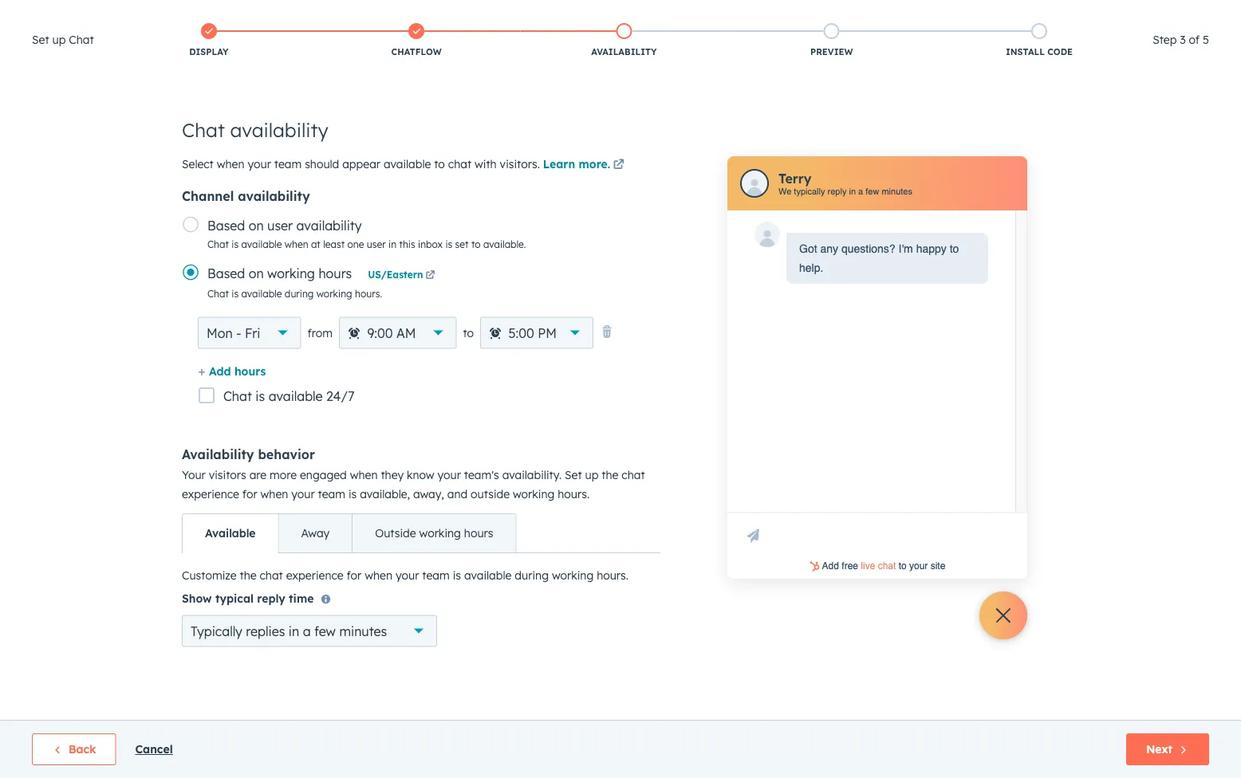 Task type: describe. For each thing, give the bounding box(es) containing it.
when right "select" on the top of page
[[217, 157, 245, 171]]

in inside terry we typically reply in a few minutes
[[849, 186, 856, 196]]

visitors
[[209, 468, 246, 482]]

1 horizontal spatial for
[[347, 569, 362, 583]]

is down channel availability
[[232, 238, 239, 250]]

chat for chat is available when at least one user in this inbox is set to available.
[[207, 238, 229, 250]]

based for based on working hours
[[207, 265, 245, 281]]

3
[[1180, 33, 1186, 47]]

9:00 am button
[[339, 317, 457, 349]]

your down chat availability
[[248, 157, 271, 171]]

step
[[1153, 33, 1177, 47]]

help image
[[1023, 7, 1038, 22]]

2 vertical spatial chat
[[260, 569, 283, 583]]

terry we typically reply in a few minutes
[[779, 171, 913, 196]]

us/eastern link
[[368, 268, 438, 283]]

select when your team should appear available to chat with visitors.
[[182, 157, 540, 171]]

i'm
[[899, 243, 913, 255]]

hours. inside availability behavior your visitors are more engaged when they know your team's availability. set up the chat experience for when your team is available, away, and outside working hours.
[[558, 487, 590, 501]]

2 vertical spatial hours.
[[597, 569, 629, 583]]

to left 5:00
[[463, 326, 474, 340]]

away,
[[413, 487, 444, 501]]

when left the at
[[285, 238, 308, 250]]

back
[[69, 743, 96, 757]]

your up and
[[438, 468, 461, 482]]

9:00 am
[[367, 325, 416, 341]]

typical
[[215, 592, 254, 606]]

any
[[820, 243, 839, 255]]

link opens in a new window image for select when your team should appear available to chat with visitors.
[[613, 156, 624, 175]]

least
[[323, 238, 345, 250]]

time
[[289, 592, 314, 606]]

inbox
[[418, 238, 443, 250]]

got any questions? i'm happy to help.
[[799, 243, 959, 274]]

availability.
[[502, 468, 562, 482]]

this
[[399, 238, 415, 250]]

availability behavior your visitors are more engaged when they know your team's availability. set up the chat experience for when your team is available, away, and outside working hours.
[[182, 447, 645, 501]]

availability for availability
[[591, 46, 657, 57]]

one
[[347, 238, 364, 250]]

hours inside button
[[234, 364, 266, 378]]

chat for chat availability
[[182, 118, 225, 142]]

2 vertical spatial availability
[[296, 217, 362, 233]]

engaged
[[300, 468, 347, 482]]

appear
[[342, 157, 381, 171]]

based on user availability
[[207, 217, 362, 233]]

preview
[[811, 46, 853, 57]]

0 vertical spatial team
[[274, 157, 302, 171]]

chat availability
[[182, 118, 328, 142]]

is down outside working hours
[[453, 569, 461, 583]]

agent says: got any questions? i'm happy to help. element
[[799, 239, 976, 278]]

to right set on the top left
[[471, 238, 481, 250]]

hours inside tab list
[[464, 527, 493, 541]]

Search HubSpot search field
[[1017, 34, 1213, 61]]

1 horizontal spatial during
[[515, 569, 549, 583]]

typically replies in a few minutes button
[[182, 616, 437, 647]]

outside
[[471, 487, 510, 501]]

and
[[447, 487, 468, 501]]

up inside set up chat heading
[[52, 33, 66, 47]]

replies
[[246, 623, 285, 639]]

more.
[[579, 157, 610, 171]]

at
[[311, 238, 321, 250]]

channel availability
[[182, 188, 310, 204]]

install code
[[1006, 46, 1073, 57]]

install code list item
[[936, 20, 1143, 61]]

on for working
[[249, 265, 264, 281]]

available right appear
[[384, 157, 431, 171]]

add hours
[[209, 364, 266, 378]]

we
[[779, 186, 792, 196]]

learn
[[543, 157, 575, 171]]

typically replies in a few minutes
[[191, 623, 387, 639]]

outside working hours
[[375, 527, 493, 541]]

0 vertical spatial hours
[[319, 265, 352, 281]]

customize the chat experience for when your team is available during working hours.
[[182, 569, 629, 583]]

chat is available 24/7
[[223, 389, 355, 404]]

availability list item
[[520, 20, 728, 61]]

for inside availability behavior your visitors are more engaged when they know your team's availability. set up the chat experience for when your team is available, away, and outside working hours.
[[242, 487, 257, 501]]

experience inside availability behavior your visitors are more engaged when they know your team's availability. set up the chat experience for when your team is available, away, and outside working hours.
[[182, 487, 239, 501]]

0 vertical spatial user
[[267, 217, 293, 233]]

chat for chat is available 24/7
[[223, 389, 252, 404]]

more
[[270, 468, 297, 482]]

mon - fri button
[[198, 317, 301, 349]]

fri
[[245, 325, 260, 341]]

should
[[305, 157, 339, 171]]

cancel
[[135, 743, 173, 757]]

when down outside
[[365, 569, 393, 583]]

terry
[[779, 171, 812, 186]]

next button
[[1127, 734, 1209, 766]]

learn more. link
[[543, 156, 627, 175]]

1 horizontal spatial user
[[367, 238, 386, 250]]

tab list containing available
[[182, 514, 517, 554]]

available for 24/7
[[269, 389, 323, 404]]

away
[[301, 527, 330, 541]]

chatflow
[[391, 46, 442, 57]]

when left they
[[350, 468, 378, 482]]

is inside availability behavior your visitors are more engaged when they know your team's availability. set up the chat experience for when your team is available, away, and outside working hours.
[[349, 487, 357, 501]]

from
[[308, 326, 333, 340]]

of
[[1189, 33, 1200, 47]]

with
[[475, 157, 497, 171]]

select
[[182, 157, 214, 171]]

install
[[1006, 46, 1045, 57]]

set up chat
[[32, 33, 94, 47]]

available.
[[483, 238, 526, 250]]

your down outside
[[396, 569, 419, 583]]

customize
[[182, 569, 237, 583]]

few inside popup button
[[314, 623, 336, 639]]

step 3 of 5
[[1153, 33, 1209, 47]]

link opens in a new window image inside the learn more. link
[[613, 160, 624, 171]]

away link
[[278, 515, 352, 553]]



Task type: locate. For each thing, give the bounding box(es) containing it.
a down time
[[303, 623, 311, 639]]

experience
[[182, 487, 239, 501], [286, 569, 344, 583]]

1 horizontal spatial hours.
[[558, 487, 590, 501]]

1 vertical spatial chat
[[622, 468, 645, 482]]

-
[[236, 325, 241, 341]]

0 vertical spatial minutes
[[882, 186, 913, 196]]

available down based on working hours
[[241, 288, 282, 300]]

pm
[[538, 325, 557, 341]]

user down channel availability
[[267, 217, 293, 233]]

1 on from the top
[[249, 217, 264, 233]]

a
[[858, 186, 863, 196], [303, 623, 311, 639]]

1 vertical spatial availability
[[182, 447, 254, 463]]

available down "based on user availability"
[[241, 238, 282, 250]]

a inside terry we typically reply in a few minutes
[[858, 186, 863, 196]]

2 on from the top
[[249, 265, 264, 281]]

chat inside heading
[[69, 33, 94, 47]]

team down outside working hours link
[[422, 569, 450, 583]]

available for during
[[241, 288, 282, 300]]

0 horizontal spatial hours.
[[355, 288, 382, 300]]

up inside availability behavior your visitors are more engaged when they know your team's availability. set up the chat experience for when your team is available, away, and outside working hours.
[[585, 468, 599, 482]]

set inside availability behavior your visitors are more engaged when they know your team's availability. set up the chat experience for when your team is available, away, and outside working hours.
[[565, 468, 582, 482]]

1 horizontal spatial minutes
[[882, 186, 913, 196]]

1 vertical spatial few
[[314, 623, 336, 639]]

0 horizontal spatial team
[[274, 157, 302, 171]]

2 vertical spatial team
[[422, 569, 450, 583]]

1 vertical spatial in
[[389, 238, 397, 250]]

1 vertical spatial for
[[347, 569, 362, 583]]

availability
[[230, 118, 328, 142], [238, 188, 310, 204], [296, 217, 362, 233]]

your
[[248, 157, 271, 171], [438, 468, 461, 482], [291, 487, 315, 501], [396, 569, 419, 583]]

chatflow completed list item
[[313, 20, 520, 61]]

based
[[207, 217, 245, 233], [207, 265, 245, 281]]

to right happy
[[950, 243, 959, 255]]

in left 'this'
[[389, 238, 397, 250]]

the right availability.
[[602, 468, 619, 482]]

available left 24/7
[[269, 389, 323, 404]]

a right typically
[[858, 186, 863, 196]]

for down away link
[[347, 569, 362, 583]]

outside
[[375, 527, 416, 541]]

tab list
[[182, 514, 517, 554]]

0 horizontal spatial few
[[314, 623, 336, 639]]

availability
[[591, 46, 657, 57], [182, 447, 254, 463]]

experience down your
[[182, 487, 239, 501]]

preview list item
[[728, 20, 936, 61]]

1 horizontal spatial set
[[565, 468, 582, 482]]

0 horizontal spatial the
[[240, 569, 257, 583]]

set up chat heading
[[32, 30, 94, 49]]

for down are
[[242, 487, 257, 501]]

in inside popup button
[[289, 623, 299, 639]]

user
[[267, 217, 293, 233], [367, 238, 386, 250]]

0 horizontal spatial chat
[[260, 569, 283, 583]]

code
[[1048, 46, 1073, 57]]

channel
[[182, 188, 234, 204]]

2 horizontal spatial team
[[422, 569, 450, 583]]

1 horizontal spatial availability
[[591, 46, 657, 57]]

mon
[[207, 325, 233, 341]]

2 vertical spatial in
[[289, 623, 299, 639]]

1 horizontal spatial the
[[602, 468, 619, 482]]

chat for chat is available during working hours.
[[207, 288, 229, 300]]

reply
[[828, 186, 847, 196], [257, 592, 285, 606]]

0 vertical spatial experience
[[182, 487, 239, 501]]

mon - fri
[[207, 325, 260, 341]]

experience up time
[[286, 569, 344, 583]]

based down the channel in the left of the page
[[207, 217, 245, 233]]

1 vertical spatial user
[[367, 238, 386, 250]]

in right typically
[[849, 186, 856, 196]]

2 horizontal spatial chat
[[622, 468, 645, 482]]

help button
[[1017, 0, 1044, 26]]

user right 'one'
[[367, 238, 386, 250]]

1 vertical spatial availability
[[238, 188, 310, 204]]

hubspot-live-chat-viral-iframe element
[[731, 559, 1024, 575]]

0 horizontal spatial up
[[52, 33, 66, 47]]

the inside availability behavior your visitors are more engaged when they know your team's availability. set up the chat experience for when your team is available, away, and outside working hours.
[[602, 468, 619, 482]]

1 vertical spatial experience
[[286, 569, 344, 583]]

1 vertical spatial team
[[318, 487, 345, 501]]

0 horizontal spatial user
[[267, 217, 293, 233]]

on down channel availability
[[249, 217, 264, 233]]

0 horizontal spatial experience
[[182, 487, 239, 501]]

1 vertical spatial minutes
[[339, 623, 387, 639]]

happy
[[916, 243, 947, 255]]

5:00 pm button
[[480, 317, 594, 349]]

are
[[249, 468, 267, 482]]

1 vertical spatial based
[[207, 265, 245, 281]]

availability up 'should' at the left of the page
[[230, 118, 328, 142]]

list containing display
[[105, 20, 1143, 61]]

5:00 pm
[[509, 325, 557, 341]]

1 horizontal spatial in
[[389, 238, 397, 250]]

availability inside "list item"
[[591, 46, 657, 57]]

based on working hours
[[207, 265, 352, 281]]

1 vertical spatial on
[[249, 265, 264, 281]]

show
[[182, 592, 212, 606]]

2 horizontal spatial hours
[[464, 527, 493, 541]]

available link
[[183, 515, 278, 553]]

reply right typically
[[828, 186, 847, 196]]

the
[[602, 468, 619, 482], [240, 569, 257, 583]]

minutes inside popup button
[[339, 623, 387, 639]]

am
[[396, 325, 416, 341]]

when down "more" at bottom
[[260, 487, 288, 501]]

hours
[[319, 265, 352, 281], [234, 364, 266, 378], [464, 527, 493, 541]]

minutes up i'm
[[882, 186, 913, 196]]

0 horizontal spatial a
[[303, 623, 311, 639]]

set
[[32, 33, 49, 47], [565, 468, 582, 482]]

got
[[799, 243, 817, 255]]

hours.
[[355, 288, 382, 300], [558, 487, 590, 501], [597, 569, 629, 583]]

menu
[[860, 0, 1222, 26]]

typically
[[794, 186, 825, 196]]

on
[[249, 217, 264, 233], [249, 265, 264, 281]]

1 vertical spatial hours.
[[558, 487, 590, 501]]

to left the with
[[434, 157, 445, 171]]

display completed list item
[[105, 20, 313, 61]]

few
[[866, 186, 879, 196], [314, 623, 336, 639]]

0 horizontal spatial set
[[32, 33, 49, 47]]

1 vertical spatial during
[[515, 569, 549, 583]]

1 vertical spatial up
[[585, 468, 599, 482]]

0 horizontal spatial for
[[242, 487, 257, 501]]

is left set on the top left
[[445, 238, 453, 250]]

1 vertical spatial the
[[240, 569, 257, 583]]

1 vertical spatial set
[[565, 468, 582, 482]]

0 vertical spatial availability
[[230, 118, 328, 142]]

reply inside terry we typically reply in a few minutes
[[828, 186, 847, 196]]

hours right add
[[234, 364, 266, 378]]

5
[[1203, 33, 1209, 47]]

they
[[381, 468, 404, 482]]

know
[[407, 468, 434, 482]]

2 based from the top
[[207, 265, 245, 281]]

1 horizontal spatial up
[[585, 468, 599, 482]]

us/eastern
[[368, 268, 423, 280]]

when
[[217, 157, 245, 171], [285, 238, 308, 250], [350, 468, 378, 482], [260, 487, 288, 501], [365, 569, 393, 583]]

1 vertical spatial reply
[[257, 592, 285, 606]]

add hours button
[[198, 362, 266, 383]]

1 horizontal spatial experience
[[286, 569, 344, 583]]

based for based on user availability
[[207, 217, 245, 233]]

hours down outside
[[464, 527, 493, 541]]

is down add hours
[[256, 389, 265, 404]]

chat is available during working hours.
[[207, 288, 382, 300]]

0 vertical spatial set
[[32, 33, 49, 47]]

on for user
[[249, 217, 264, 233]]

0 vertical spatial the
[[602, 468, 619, 482]]

availability up "based on user availability"
[[238, 188, 310, 204]]

is left available, on the left bottom of the page
[[349, 487, 357, 501]]

2 horizontal spatial hours.
[[597, 569, 629, 583]]

chat
[[448, 157, 472, 171], [622, 468, 645, 482], [260, 569, 283, 583]]

0 vertical spatial for
[[242, 487, 257, 501]]

team's
[[464, 468, 499, 482]]

chat
[[69, 33, 94, 47], [182, 118, 225, 142], [207, 238, 229, 250], [207, 288, 229, 300], [223, 389, 252, 404]]

working
[[267, 265, 315, 281], [317, 288, 352, 300], [513, 487, 555, 501], [419, 527, 461, 541], [552, 569, 594, 583]]

your
[[182, 468, 206, 482]]

0 horizontal spatial in
[[289, 623, 299, 639]]

learn more.
[[543, 157, 610, 171]]

team inside availability behavior your visitors are more engaged when they know your team's availability. set up the chat experience for when your team is available, away, and outside working hours.
[[318, 487, 345, 501]]

back button
[[32, 734, 116, 766]]

to inside got any questions? i'm happy to help.
[[950, 243, 959, 255]]

on up chat is available during working hours.
[[249, 265, 264, 281]]

0 vertical spatial on
[[249, 217, 264, 233]]

behavior
[[258, 447, 315, 463]]

questions?
[[842, 243, 896, 255]]

0 horizontal spatial reply
[[257, 592, 285, 606]]

0 horizontal spatial during
[[285, 288, 314, 300]]

list
[[105, 20, 1143, 61]]

working inside availability behavior your visitors are more engaged when they know your team's availability. set up the chat experience for when your team is available, away, and outside working hours.
[[513, 487, 555, 501]]

a inside popup button
[[303, 623, 311, 639]]

0 vertical spatial availability
[[591, 46, 657, 57]]

availability for channel availability
[[238, 188, 310, 204]]

availability inside availability behavior your visitors are more engaged when they know your team's availability. set up the chat experience for when your team is available, away, and outside working hours.
[[182, 447, 254, 463]]

available,
[[360, 487, 410, 501]]

in right replies
[[289, 623, 299, 639]]

reply left time
[[257, 592, 285, 606]]

show typical reply time
[[182, 592, 314, 606]]

add
[[209, 364, 231, 378]]

team left 'should' at the left of the page
[[274, 157, 302, 171]]

0 horizontal spatial minutes
[[339, 623, 387, 639]]

cancel button
[[135, 740, 173, 760]]

1 vertical spatial hours
[[234, 364, 266, 378]]

link opens in a new window image
[[426, 271, 435, 280]]

24/7
[[326, 389, 355, 404]]

few inside terry we typically reply in a few minutes
[[866, 186, 879, 196]]

availability for chat availability
[[230, 118, 328, 142]]

availability for availability behavior your visitors are more engaged when they know your team's availability. set up the chat experience for when your team is available, away, and outside working hours.
[[182, 447, 254, 463]]

set
[[455, 238, 469, 250]]

1 horizontal spatial a
[[858, 186, 863, 196]]

available
[[205, 527, 256, 541]]

0 horizontal spatial availability
[[182, 447, 254, 463]]

is up the mon - fri on the left
[[232, 288, 239, 300]]

0 vertical spatial up
[[52, 33, 66, 47]]

0 vertical spatial hours.
[[355, 288, 382, 300]]

few right replies
[[314, 623, 336, 639]]

search image
[[1208, 41, 1219, 53]]

your down "more" at bottom
[[291, 487, 315, 501]]

chat inside availability behavior your visitors are more engaged when they know your team's availability. set up the chat experience for when your team is available, away, and outside working hours.
[[622, 468, 645, 482]]

0 vertical spatial few
[[866, 186, 879, 196]]

0 vertical spatial reply
[[828, 186, 847, 196]]

2 horizontal spatial in
[[849, 186, 856, 196]]

team
[[274, 157, 302, 171], [318, 487, 345, 501], [422, 569, 450, 583]]

0 vertical spatial during
[[285, 288, 314, 300]]

chat is available when at least one user in this inbox is set to available.
[[207, 238, 526, 250]]

few up questions?
[[866, 186, 879, 196]]

0 vertical spatial based
[[207, 217, 245, 233]]

0 vertical spatial a
[[858, 186, 863, 196]]

minutes inside terry we typically reply in a few minutes
[[882, 186, 913, 196]]

menu item
[[1046, 0, 1069, 26]]

0 horizontal spatial hours
[[234, 364, 266, 378]]

1 horizontal spatial team
[[318, 487, 345, 501]]

1 horizontal spatial hours
[[319, 265, 352, 281]]

0 vertical spatial in
[[849, 186, 856, 196]]

1 vertical spatial a
[[303, 623, 311, 639]]

typically
[[191, 623, 242, 639]]

next
[[1147, 743, 1173, 757]]

1 horizontal spatial reply
[[828, 186, 847, 196]]

display
[[189, 46, 228, 57]]

team down the engaged
[[318, 487, 345, 501]]

based up mon
[[207, 265, 245, 281]]

the up 'show typical reply time' at the bottom left
[[240, 569, 257, 583]]

0 vertical spatial chat
[[448, 157, 472, 171]]

available down outside working hours
[[464, 569, 512, 583]]

1 horizontal spatial chat
[[448, 157, 472, 171]]

link opens in a new window image
[[613, 156, 624, 175], [613, 160, 624, 171], [426, 268, 435, 283]]

outside working hours link
[[352, 515, 516, 553]]

availability up least at left top
[[296, 217, 362, 233]]

minutes down customize the chat experience for when your team is available during working hours.
[[339, 623, 387, 639]]

search button
[[1200, 34, 1227, 61]]

2 vertical spatial hours
[[464, 527, 493, 541]]

1 based from the top
[[207, 217, 245, 233]]

1 horizontal spatial few
[[866, 186, 879, 196]]

set inside set up chat heading
[[32, 33, 49, 47]]

hours down least at left top
[[319, 265, 352, 281]]

available for when
[[241, 238, 282, 250]]

for
[[242, 487, 257, 501], [347, 569, 362, 583]]

link opens in a new window image for based on working hours
[[426, 268, 435, 283]]



Task type: vqa. For each thing, say whether or not it's contained in the screenshot.
ACCOUNT DEFAULTS "link"
no



